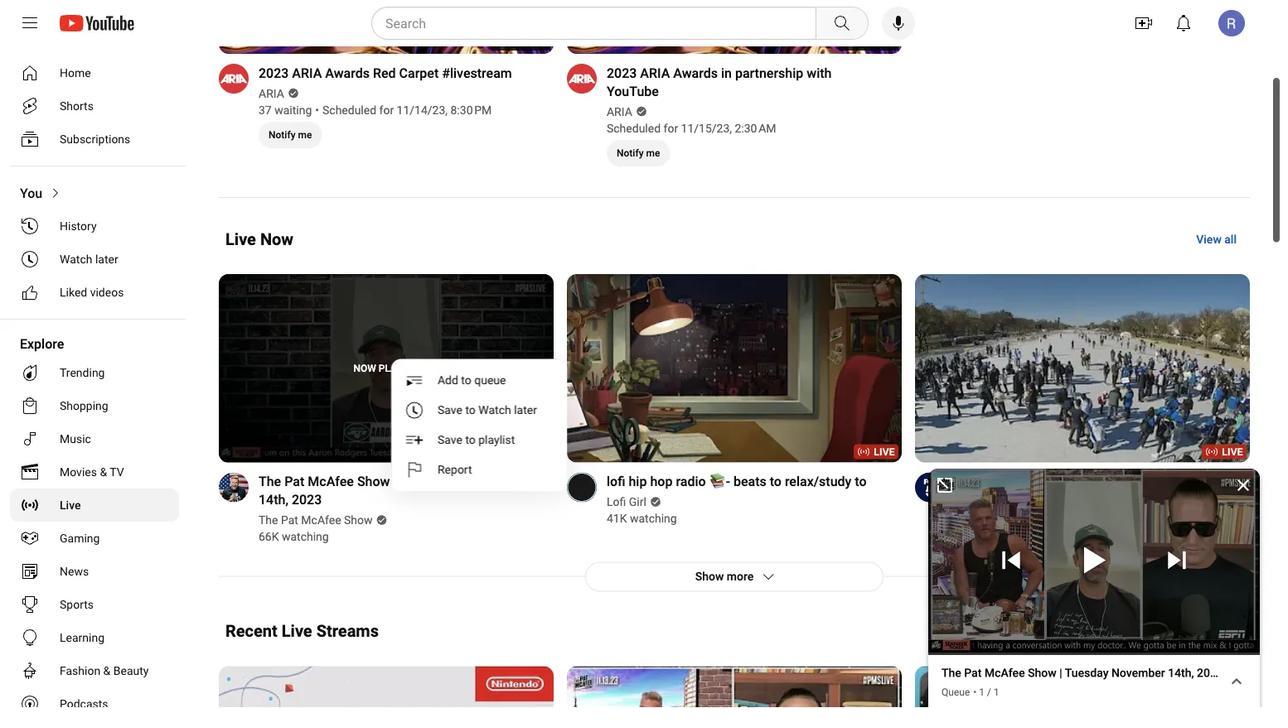 Task type: vqa. For each thing, say whether or not it's contained in the screenshot.
2023 inside the The Pat Mcafee Show | Tuesday November 14Th, 2023 Queue • 1 / 1
yes



Task type: locate. For each thing, give the bounding box(es) containing it.
view all link
[[1183, 225, 1250, 255], [1183, 617, 1250, 647]]

1 vertical spatial tuesday
[[1065, 667, 1109, 680]]

1 view all link from the top
[[1183, 225, 1250, 255]]

avatar image image
[[1218, 10, 1245, 36]]

0 horizontal spatial live
[[874, 446, 895, 458]]

0 vertical spatial notify
[[269, 129, 295, 141]]

1 vertical spatial pat
[[281, 514, 298, 528]]

1 view from the top
[[1196, 233, 1222, 246]]

0 horizontal spatial aria image
[[219, 64, 249, 94]]

1 awards from the left
[[325, 65, 370, 81]]

1 view all text field from the top
[[1196, 233, 1237, 246]]

1 horizontal spatial upcoming
[[841, 37, 895, 49]]

1 horizontal spatial watch
[[478, 404, 511, 417]]

november for the pat mcafee show | tuesday november 14th, 2023
[[453, 474, 514, 490]]

save to playlist
[[438, 433, 515, 447]]

me
[[298, 129, 312, 141], [646, 148, 660, 159]]

0 vertical spatial |
[[393, 474, 397, 490]]

1 upcoming element from the left
[[493, 37, 547, 49]]

scheduled down "red"
[[322, 103, 376, 117]]

1 vertical spatial &
[[103, 664, 111, 678]]

0 vertical spatial the
[[259, 474, 281, 490]]

0 horizontal spatial me
[[298, 129, 312, 141]]

watch inside option
[[478, 404, 511, 417]]

1 vertical spatial now
[[353, 363, 376, 375]]

the inside the pat mcafee show link
[[259, 514, 278, 528]]

1 vertical spatial view
[[1196, 625, 1222, 639]]

show left more
[[695, 570, 724, 584]]

1 vertical spatial me
[[646, 148, 660, 159]]

1 upcoming from the left
[[493, 37, 547, 49]]

mcafee
[[308, 474, 354, 490], [301, 514, 341, 528], [985, 667, 1025, 680]]

2023 inside 2023 aria awards in partnership with youtube
[[607, 65, 637, 81]]

1 vertical spatial scheduled
[[607, 122, 661, 135]]

14th, inside the pat mcafee show | tuesday november 14th, 2023
[[259, 492, 288, 508]]

2 view all link from the top
[[1183, 617, 1250, 647]]

2023 aria awards red carpet #livestream by aria no views element
[[259, 64, 512, 82]]

& for tv
[[100, 465, 107, 479]]

None search field
[[341, 7, 872, 40]]

live link
[[567, 275, 902, 465], [915, 275, 1250, 465]]

the
[[259, 474, 281, 490], [259, 514, 278, 528], [942, 667, 961, 680]]

1 horizontal spatial now
[[353, 363, 376, 375]]

the inside the pat mcafee show | tuesday november 14th, 2023
[[259, 474, 281, 490]]

awards inside 2023 aria awards in partnership with youtube
[[673, 65, 718, 81]]

mcafee inside the pat mcafee show | tuesday november 14th, 2023 queue • 1 / 1
[[985, 667, 1025, 680]]

1 horizontal spatial notify me button
[[607, 140, 670, 167]]

to for queue
[[461, 374, 471, 387]]

0 horizontal spatial live element
[[874, 446, 895, 458]]

0 vertical spatial watch
[[60, 252, 92, 266]]

music
[[60, 432, 91, 446]]

2 view from the top
[[1196, 625, 1222, 639]]

the up queue at the right
[[942, 667, 961, 680]]

0 vertical spatial for
[[379, 103, 394, 117]]

0 horizontal spatial tuesday
[[399, 474, 449, 490]]

2 save from the top
[[438, 433, 462, 447]]

the pat mcafee show | tuesday november 14th, 2023 link
[[259, 473, 534, 509], [942, 666, 1223, 682]]

shorts
[[60, 99, 94, 113]]

0 horizontal spatial later
[[95, 252, 118, 266]]

2023 inside the pat mcafee show | tuesday november 14th, 2023 queue • 1 / 1
[[1197, 667, 1223, 680]]

1 right /
[[994, 687, 999, 699]]

me for 2023 aria awards red carpet #livestream
[[298, 129, 312, 141]]

1 horizontal spatial upcoming element
[[841, 37, 895, 49]]

1 horizontal spatial live link
[[915, 275, 1250, 465]]

1 horizontal spatial upcoming link
[[567, 0, 902, 56]]

scheduled up notify me text field
[[607, 122, 661, 135]]

aria up youtube
[[640, 65, 670, 81]]

0 horizontal spatial 1
[[979, 687, 985, 699]]

awards left in
[[673, 65, 718, 81]]

trending link
[[10, 356, 179, 390], [10, 356, 179, 390]]

2 live element from the left
[[1222, 446, 1243, 458]]

watch up playlist
[[478, 404, 511, 417]]

lofi hip hop radio 📚 - beats to relax/study to by lofi girl 298,845,872 views element
[[607, 473, 867, 491]]

live
[[874, 446, 895, 458], [1222, 446, 1243, 458], [1121, 474, 1148, 490]]

music link
[[10, 423, 179, 456], [10, 423, 179, 456]]

aria image
[[219, 64, 249, 94], [567, 64, 597, 94]]

14th, inside the pat mcafee show | tuesday november 14th, 2023 queue • 1 / 1
[[1168, 667, 1194, 680]]

2023 aria awards in partnership with youtube by aria no views element
[[607, 64, 882, 100]]

show for the pat mcafee show
[[344, 514, 373, 528]]

0 horizontal spatial for
[[379, 103, 394, 117]]

0 horizontal spatial now
[[260, 230, 293, 249]]

november down seek slider slider
[[1111, 667, 1165, 680]]

0 vertical spatial view all
[[1196, 233, 1237, 246]]

2 horizontal spatial live
[[1222, 446, 1243, 458]]

0 vertical spatial scheduled
[[322, 103, 376, 117]]

aria link up 37
[[259, 86, 285, 102]]

notify me down the scheduled for 11/15/23, 2:30 am
[[617, 148, 660, 159]]

me down the scheduled for 11/15/23, 2:30 am
[[646, 148, 660, 159]]

aria image for 2023 aria awards red carpet #livestream
[[219, 64, 249, 94]]

pat for the pat mcafee show | tuesday november 14th, 2023 queue • 1 / 1
[[964, 667, 982, 680]]

queue
[[474, 374, 506, 387]]

awards
[[325, 65, 370, 81], [673, 65, 718, 81]]

awards left "red"
[[325, 65, 370, 81]]

1 horizontal spatial aria link
[[607, 104, 633, 120]]

1 horizontal spatial notify me
[[617, 148, 660, 159]]

mcafee for the pat mcafee show | tuesday november 14th, 2023
[[308, 474, 354, 490]]

list box
[[391, 359, 567, 492]]

1 vertical spatial save
[[438, 433, 462, 447]]

view all
[[1196, 233, 1237, 246], [1196, 625, 1237, 639]]

watching down fox 5 washington dc
[[978, 512, 1025, 526]]

scheduled for 11/14/23, 8:30 pm
[[322, 103, 492, 117]]

1 vertical spatial the pat mcafee show | tuesday november 14th, 2023 link
[[942, 666, 1223, 682]]

1 vertical spatial mcafee
[[301, 514, 341, 528]]

0 horizontal spatial notify me button
[[259, 122, 322, 149]]

|
[[393, 474, 397, 490], [1059, 667, 1062, 680]]

0 vertical spatial pat
[[284, 474, 304, 490]]

view for recent live streams
[[1196, 625, 1222, 639]]

rally
[[1080, 474, 1118, 490]]

1 vertical spatial view all text field
[[1196, 625, 1237, 639]]

upcoming link for in
[[567, 0, 902, 56]]

show up the pat mcafee show link
[[357, 474, 390, 490]]

2 vertical spatial pat
[[964, 667, 982, 680]]

to
[[461, 374, 471, 387], [465, 404, 476, 417], [465, 433, 476, 447], [770, 474, 782, 490], [855, 474, 867, 490]]

1 horizontal spatial awards
[[673, 65, 718, 81]]

pat up 66k watching
[[281, 514, 298, 528]]

aria
[[292, 65, 322, 81], [640, 65, 670, 81], [259, 87, 284, 100], [607, 105, 632, 119]]

live element
[[874, 446, 895, 458], [1222, 446, 1243, 458]]

2 view all from the top
[[1196, 625, 1237, 639]]

0 horizontal spatial notify
[[269, 129, 295, 141]]

| inside the pat mcafee show | tuesday november 14th, 2023 queue • 1 / 1
[[1059, 667, 1062, 680]]

| for the pat mcafee show | tuesday november 14th, 2023 queue • 1 / 1
[[1059, 667, 1062, 680]]

1 all from the top
[[1224, 233, 1237, 246]]

the pat mcafee show image
[[219, 473, 249, 503]]

notify down youtube
[[617, 148, 644, 159]]

notify me button down the scheduled for 11/15/23, 2:30 am
[[607, 140, 670, 167]]

1 horizontal spatial aria image
[[567, 64, 597, 94]]

mcafee up /
[[985, 667, 1025, 680]]

mcafee for the pat mcafee show
[[301, 514, 341, 528]]

later up videos
[[95, 252, 118, 266]]

1 vertical spatial for
[[664, 122, 678, 135]]

1 vertical spatial 14th,
[[1168, 667, 1194, 680]]

1 horizontal spatial tuesday
[[1065, 667, 1109, 680]]

1 vertical spatial november
[[1111, 667, 1165, 680]]

1 vertical spatial all
[[1224, 625, 1237, 639]]

notify
[[269, 129, 295, 141], [617, 148, 644, 159]]

show inside the pat mcafee show | tuesday november 14th, 2023
[[357, 474, 390, 490]]

watch down history
[[60, 252, 92, 266]]

2:30 am
[[735, 122, 776, 135]]

the right the pat mcafee show image at the left bottom of page
[[259, 474, 281, 490]]

notify down 37 waiting
[[269, 129, 295, 141]]

to left playlist
[[465, 433, 476, 447]]

2023
[[259, 65, 289, 81], [607, 65, 637, 81], [292, 492, 322, 508], [1197, 667, 1223, 680]]

fashion & beauty link
[[10, 655, 179, 688], [10, 655, 179, 688]]

2 upcoming element from the left
[[841, 37, 895, 49]]

notify me button for 2023 aria awards in partnership with youtube
[[607, 140, 670, 167]]

1 aria image from the left
[[219, 64, 249, 94]]

save
[[438, 404, 462, 417], [438, 433, 462, 447]]

the up 66k
[[259, 514, 278, 528]]

watching down the pat mcafee show
[[282, 530, 329, 544]]

2 horizontal spatial watching
[[978, 512, 1025, 526]]

2 view all text field from the top
[[1196, 625, 1237, 639]]

Show more text field
[[695, 570, 754, 584]]

tuesday inside the pat mcafee show | tuesday november 14th, 2023 queue • 1 / 1
[[1065, 667, 1109, 680]]

november
[[453, 474, 514, 490], [1111, 667, 1165, 680]]

2 live link from the left
[[915, 275, 1250, 465]]

2023 aria awards in partnership with youtube link
[[607, 64, 882, 100]]

1 vertical spatial view all link
[[1183, 617, 1250, 647]]

now
[[260, 230, 293, 249], [353, 363, 376, 375]]

1 vertical spatial |
[[1059, 667, 1062, 680]]

pat up the pat mcafee show
[[284, 474, 304, 490]]

0 vertical spatial me
[[298, 129, 312, 141]]

notify me button for 2023 aria awards red carpet #livestream
[[259, 122, 322, 149]]

scheduled for scheduled for 11/15/23, 2:30 am
[[607, 122, 661, 135]]

| down seek slider slider
[[1059, 667, 1062, 680]]

notify me for 2023 aria awards red carpet #livestream
[[269, 129, 312, 141]]

home
[[60, 66, 91, 80]]

0 vertical spatial mcafee
[[308, 474, 354, 490]]

add to queue option
[[391, 366, 567, 396]]

1 vertical spatial later
[[514, 404, 537, 417]]

1 horizontal spatial me
[[646, 148, 660, 159]]

pat inside the pat mcafee show | tuesday november 14th, 2023 queue • 1 / 1
[[964, 667, 982, 680]]

2023 aria awards red carpet #livestream link
[[259, 64, 512, 82]]

| left report
[[393, 474, 397, 490]]

1 horizontal spatial 1
[[994, 687, 999, 699]]

view for live now
[[1196, 233, 1222, 246]]

watching
[[630, 512, 677, 526], [978, 512, 1025, 526], [282, 530, 329, 544]]

pat inside the pat mcafee show | tuesday november 14th, 2023
[[284, 474, 304, 490]]

scheduled
[[322, 103, 376, 117], [607, 122, 661, 135]]

1 horizontal spatial watching
[[630, 512, 677, 526]]

save inside save to watch later option
[[438, 404, 462, 417]]

1 horizontal spatial later
[[514, 404, 537, 417]]

recent live streams
[[225, 622, 379, 641]]

november down save to playlist option
[[453, 474, 514, 490]]

0 horizontal spatial notify me
[[269, 129, 312, 141]]

view all for live now
[[1196, 233, 1237, 246]]

0 horizontal spatial upcoming link
[[219, 0, 554, 56]]

1 upcoming link from the left
[[219, 0, 554, 56]]

1 vertical spatial notify
[[617, 148, 644, 159]]

0 vertical spatial save
[[438, 404, 462, 417]]

upcoming
[[493, 37, 547, 49], [841, 37, 895, 49]]

1 save from the top
[[438, 404, 462, 417]]

pat
[[284, 474, 304, 490], [281, 514, 298, 528], [964, 667, 982, 680]]

live link
[[10, 489, 179, 522], [10, 489, 179, 522]]

for
[[379, 103, 394, 117], [664, 122, 678, 135]]

tuesday inside the pat mcafee show | tuesday november 14th, 2023
[[399, 474, 449, 490]]

pat for the pat mcafee show
[[281, 514, 298, 528]]

0 vertical spatial view all text field
[[1196, 233, 1237, 246]]

later up playlist
[[514, 404, 537, 417]]

1 vertical spatial the
[[259, 514, 278, 528]]

0 horizontal spatial scheduled
[[322, 103, 376, 117]]

1 vertical spatial watch
[[478, 404, 511, 417]]

later
[[95, 252, 118, 266], [514, 404, 537, 417]]

beats
[[733, 474, 766, 490]]

1 horizontal spatial for
[[664, 122, 678, 135]]

awards for in
[[673, 65, 718, 81]]

0 horizontal spatial live link
[[567, 275, 902, 465]]

1 live element from the left
[[874, 446, 895, 458]]

2 horizontal spatial live
[[282, 622, 312, 641]]

0 vertical spatial later
[[95, 252, 118, 266]]

0 horizontal spatial 14th,
[[259, 492, 288, 508]]

1 horizontal spatial november
[[1111, 667, 1165, 680]]

13k
[[955, 512, 975, 526]]

1 right •
[[979, 687, 985, 699]]

0 vertical spatial aria link
[[259, 86, 285, 102]]

save up report
[[438, 433, 462, 447]]

with
[[807, 65, 832, 81]]

0 vertical spatial live
[[225, 230, 256, 249]]

pat for the pat mcafee show | tuesday november 14th, 2023
[[284, 474, 304, 490]]

14th, for the pat mcafee show | tuesday november 14th, 2023
[[259, 492, 288, 508]]

view all text field for live now
[[1196, 233, 1237, 246]]

0 horizontal spatial watching
[[282, 530, 329, 544]]

november inside the pat mcafee show | tuesday november 14th, 2023 queue • 1 / 1
[[1111, 667, 1165, 680]]

the pat mcafee show | tuesday november 14th, 2023 by the pat mcafee show 53,601 views element
[[259, 473, 534, 509]]

pat up •
[[964, 667, 982, 680]]

1 vertical spatial notify me
[[617, 148, 660, 159]]

0 vertical spatial view
[[1196, 233, 1222, 246]]

1
[[979, 687, 985, 699], [994, 687, 999, 699]]

notify me down waiting
[[269, 129, 312, 141]]

0 vertical spatial tuesday
[[399, 474, 449, 490]]

2 upcoming link from the left
[[567, 0, 902, 56]]

&
[[100, 465, 107, 479], [103, 664, 111, 678]]

news link
[[10, 555, 179, 588], [10, 555, 179, 588]]

scheduled for scheduled for 11/14/23, 8:30 pm
[[322, 103, 376, 117]]

to right the add
[[461, 374, 471, 387]]

13k watching
[[955, 512, 1025, 526]]

to right beats
[[770, 474, 782, 490]]

shopping link
[[10, 390, 179, 423], [10, 390, 179, 423]]

november inside the pat mcafee show | tuesday november 14th, 2023
[[453, 474, 514, 490]]

66k watching
[[259, 530, 329, 544]]

1 vertical spatial live
[[60, 499, 81, 512]]

report
[[438, 463, 472, 477]]

aria link down youtube
[[607, 104, 633, 120]]

aria inside 2023 aria awards in partnership with youtube
[[640, 65, 670, 81]]

2 aria image from the left
[[567, 64, 597, 94]]

upcoming link up in
[[567, 0, 902, 56]]

37 waiting
[[259, 103, 312, 117]]

mcafee for the pat mcafee show | tuesday november 14th, 2023 queue • 1 / 1
[[985, 667, 1025, 680]]

2 awards from the left
[[673, 65, 718, 81]]

View all text field
[[1196, 233, 1237, 246], [1196, 625, 1237, 639]]

2023 inside the pat mcafee show | tuesday november 14th, 2023
[[292, 492, 322, 508]]

mcafee up the pat mcafee show link
[[308, 474, 354, 490]]

now playing
[[353, 363, 419, 375]]

subscriptions
[[60, 132, 130, 146]]

0 horizontal spatial |
[[393, 474, 397, 490]]

notify for 2023 aria awards in partnership with youtube
[[617, 148, 644, 159]]

& left the beauty
[[103, 664, 111, 678]]

girl
[[629, 496, 646, 509]]

0 horizontal spatial awards
[[325, 65, 370, 81]]

1 horizontal spatial scheduled
[[607, 122, 661, 135]]

watching down the girl
[[630, 512, 677, 526]]

partnership
[[735, 65, 803, 81]]

0 horizontal spatial upcoming element
[[493, 37, 547, 49]]

to right relax/study
[[855, 474, 867, 490]]

upcoming element for 2023 aria awards in partnership with youtube
[[841, 37, 895, 49]]

notify me button down waiting
[[259, 122, 322, 149]]

aria link for 2023 aria awards in partnership with youtube
[[607, 104, 633, 120]]

me down waiting
[[298, 129, 312, 141]]

watch
[[60, 252, 92, 266], [478, 404, 511, 417]]

0 vertical spatial 14th,
[[259, 492, 288, 508]]

to inside option
[[465, 433, 476, 447]]

0 vertical spatial view all link
[[1183, 225, 1250, 255]]

tuesday
[[399, 474, 449, 490], [1065, 667, 1109, 680]]

later inside option
[[514, 404, 537, 417]]

2 all from the top
[[1224, 625, 1237, 639]]

the pat mcafee show | tuesday november 14th, 2023 queue • 1 / 1
[[942, 667, 1223, 699]]

for left 11/15/23,
[[664, 122, 678, 135]]

save for save to watch later
[[438, 404, 462, 417]]

1 horizontal spatial live
[[225, 230, 256, 249]]

0 vertical spatial notify me
[[269, 129, 312, 141]]

1 horizontal spatial 14th,
[[1168, 667, 1194, 680]]

show down the pat mcafee show | tuesday november 14th, 2023
[[344, 514, 373, 528]]

2 upcoming from the left
[[841, 37, 895, 49]]

0 horizontal spatial live
[[60, 499, 81, 512]]

save inside save to playlist option
[[438, 433, 462, 447]]

& left the tv
[[100, 465, 107, 479]]

live link for rally
[[915, 275, 1250, 465]]

notify me button
[[259, 122, 322, 149], [607, 140, 670, 167]]

to down add to queue
[[465, 404, 476, 417]]

aria link for 2023 aria awards red carpet #livestream
[[259, 86, 285, 102]]

1 view all from the top
[[1196, 233, 1237, 246]]

upcoming link up the 2023 aria awards red carpet #livestream link
[[219, 0, 554, 56]]

0 vertical spatial &
[[100, 465, 107, 479]]

show down seek slider slider
[[1028, 667, 1057, 680]]

mcafee up 66k watching
[[301, 514, 341, 528]]

0 horizontal spatial the pat mcafee show | tuesday november 14th, 2023 link
[[259, 473, 534, 509]]

upcoming element
[[493, 37, 547, 49], [841, 37, 895, 49]]

upcoming link
[[219, 0, 554, 56], [567, 0, 902, 56]]

for left 11/14/23,
[[379, 103, 394, 117]]

watching for pat
[[282, 530, 329, 544]]

mcafee inside the pat mcafee show | tuesday november 14th, 2023
[[308, 474, 354, 490]]

aria up 37
[[259, 87, 284, 100]]

live element for lofi hip hop radio 📚 - beats to relax/study to
[[874, 446, 895, 458]]

save down the add
[[438, 404, 462, 417]]

0 horizontal spatial upcoming
[[493, 37, 547, 49]]

0 horizontal spatial watch
[[60, 252, 92, 266]]

liked videos
[[60, 286, 124, 299]]

liked videos link
[[10, 276, 179, 309], [10, 276, 179, 309]]

8:30 pm
[[450, 103, 492, 117]]

& for beauty
[[103, 664, 111, 678]]

1 live link from the left
[[567, 275, 902, 465]]

show inside the pat mcafee show | tuesday november 14th, 2023 queue • 1 / 1
[[1028, 667, 1057, 680]]

0 horizontal spatial aria link
[[259, 86, 285, 102]]

live now
[[225, 230, 293, 249]]

scheduled for 11/15/23, 2:30 am
[[607, 122, 776, 135]]

| inside the pat mcafee show | tuesday november 14th, 2023
[[393, 474, 397, 490]]

1 vertical spatial aria link
[[607, 104, 633, 120]]

movies & tv link
[[10, 456, 179, 489], [10, 456, 179, 489]]

0 vertical spatial all
[[1224, 233, 1237, 246]]



Task type: describe. For each thing, give the bounding box(es) containing it.
aria up waiting
[[292, 65, 322, 81]]

upcoming link for red
[[219, 0, 554, 56]]

march
[[955, 474, 1002, 490]]

watching for hip
[[630, 512, 677, 526]]

youtube
[[607, 83, 659, 99]]

live link for radio
[[567, 275, 902, 465]]

#livestream
[[442, 65, 512, 81]]

show more button
[[585, 562, 884, 592]]

playlist
[[478, 433, 515, 447]]

red
[[373, 65, 396, 81]]

11/15/23,
[[681, 122, 732, 135]]

playing
[[379, 363, 419, 375]]

the for the pat mcafee show | tuesday november 14th, 2023
[[259, 474, 281, 490]]

upcoming for with
[[841, 37, 895, 49]]

2 1 from the left
[[994, 687, 999, 699]]

all for recent live streams
[[1224, 625, 1237, 639]]

14th, for the pat mcafee show | tuesday november 14th, 2023 queue • 1 / 1
[[1168, 667, 1194, 680]]

radio
[[676, 474, 706, 490]]

fox 5 washington dc link
[[955, 494, 1069, 511]]

0 vertical spatial the pat mcafee show | tuesday november 14th, 2023 link
[[259, 473, 534, 509]]

2 vertical spatial live
[[282, 622, 312, 641]]

tv
[[110, 465, 124, 479]]

upcoming for #livestream
[[493, 37, 547, 49]]

queue
[[942, 687, 970, 699]]

for
[[1005, 474, 1030, 490]]

live now link
[[225, 228, 293, 251]]

live for live
[[60, 499, 81, 512]]

upcoming element for 2023 aria awards red carpet #livestream
[[493, 37, 547, 49]]

gaming
[[60, 532, 100, 545]]

dc
[[1053, 496, 1068, 509]]

relax/study
[[785, 474, 852, 490]]

carpet
[[399, 65, 439, 81]]

streams
[[316, 622, 379, 641]]

in
[[721, 65, 732, 81]]

recent live streams link
[[225, 620, 379, 644]]

report option
[[391, 455, 567, 485]]

0 vertical spatial now
[[260, 230, 293, 249]]

•
[[973, 687, 977, 699]]

now playing link
[[219, 275, 554, 465]]

november for the pat mcafee show | tuesday november 14th, 2023 queue • 1 / 1
[[1111, 667, 1165, 680]]

fox 5 washington dc
[[955, 496, 1068, 509]]

washington
[[989, 496, 1050, 509]]

save for save to playlist
[[438, 433, 462, 447]]

aria down youtube
[[607, 105, 632, 119]]

me for 2023 aria awards in partnership with youtube
[[646, 148, 660, 159]]

view all for recent live streams
[[1196, 625, 1237, 639]]

view all text field for recent live streams
[[1196, 625, 1237, 639]]

1 horizontal spatial live
[[1121, 474, 1148, 490]]

notify for 2023 aria awards red carpet #livestream
[[269, 129, 295, 141]]

live element for march for israel rally live cam
[[1222, 446, 1243, 458]]

waiting
[[275, 103, 312, 117]]

lofi hip hop radio 📚 - beats to relax/study to link
[[607, 473, 867, 491]]

live for live now
[[225, 230, 256, 249]]

the for the pat mcafee show
[[259, 514, 278, 528]]

aria image for 2023 aria awards in partnership with youtube
[[567, 64, 597, 94]]

for for 11/14/23,
[[379, 103, 394, 117]]

the pat mcafee show | tuesday november 14th, 2023
[[259, 474, 514, 508]]

fox
[[955, 496, 976, 509]]

Search text field
[[385, 12, 812, 34]]

-
[[726, 474, 730, 490]]

liked
[[60, 286, 87, 299]]

2023 aria awards red carpet #livestream
[[259, 65, 512, 81]]

trending
[[60, 366, 105, 380]]

1 1 from the left
[[979, 687, 985, 699]]

to for playlist
[[465, 433, 476, 447]]

more
[[727, 570, 754, 584]]

save to watch later option
[[391, 396, 567, 426]]

youtube video player element
[[923, 469, 1260, 660]]

march for israel rally live cam
[[955, 474, 1180, 490]]

notify me for 2023 aria awards in partnership with youtube
[[617, 148, 660, 159]]

/
[[987, 687, 991, 699]]

explore
[[20, 336, 64, 352]]

movies
[[60, 465, 97, 479]]

report menu item
[[391, 455, 567, 485]]

awards for red
[[325, 65, 370, 81]]

save to watch later
[[438, 404, 537, 417]]

beauty
[[113, 664, 149, 678]]

view all link for live now
[[1183, 225, 1250, 255]]

lofi hip hop radio 📚 - beats to relax/study to
[[607, 474, 867, 490]]

live for lofi hip hop radio 📚 - beats to relax/study to
[[874, 446, 895, 458]]

lofi
[[607, 496, 626, 509]]

hip
[[629, 474, 647, 490]]

israel
[[1033, 474, 1077, 490]]

41k watching
[[607, 512, 677, 526]]

the pat mcafee show | tuesday november 14th, 2023 by the pat mcafee show element
[[942, 666, 1223, 682]]

tuesday for the pat mcafee show | tuesday november 14th, 2023
[[399, 474, 449, 490]]

list box containing add to queue
[[391, 359, 567, 492]]

sports
[[60, 598, 94, 612]]

shopping
[[60, 399, 108, 413]]

37
[[259, 103, 272, 117]]

save to playlist option
[[391, 426, 567, 455]]

5
[[979, 496, 986, 509]]

learning
[[60, 631, 104, 645]]

show for the pat mcafee show | tuesday november 14th, 2023 queue • 1 / 1
[[1028, 667, 1057, 680]]

march for israel rally live cam link
[[955, 473, 1180, 491]]

the inside the pat mcafee show | tuesday november 14th, 2023 queue • 1 / 1
[[942, 667, 961, 680]]

fashion
[[60, 664, 100, 678]]

lofi
[[607, 474, 625, 490]]

41k
[[607, 512, 627, 526]]

movies & tv
[[60, 465, 124, 479]]

fashion & beauty
[[60, 664, 149, 678]]

show inside button
[[695, 570, 724, 584]]

march for israel rally live cam by fox 5 washington dc 30,533 views element
[[955, 473, 1180, 491]]

watching for for
[[978, 512, 1025, 526]]

you
[[20, 185, 42, 201]]

cam
[[1151, 474, 1180, 490]]

📚
[[709, 474, 722, 490]]

seek slider slider
[[923, 643, 1260, 660]]

the pat mcafee show
[[259, 514, 373, 528]]

lofi girl image
[[567, 473, 597, 503]]

history
[[60, 219, 97, 233]]

show more
[[695, 570, 754, 584]]

add
[[438, 374, 458, 387]]

2023 aria awards in partnership with youtube
[[607, 65, 832, 99]]

Notify me text field
[[617, 148, 660, 159]]

the pat mcafee show link
[[259, 513, 374, 529]]

| for the pat mcafee show | tuesday november 14th, 2023
[[393, 474, 397, 490]]

for for 11/15/23,
[[664, 122, 678, 135]]

all for live now
[[1224, 233, 1237, 246]]

recent
[[225, 622, 277, 641]]

add to queue
[[438, 374, 506, 387]]

tuesday for the pat mcafee show | tuesday november 14th, 2023 queue • 1 / 1
[[1065, 667, 1109, 680]]

66k
[[259, 530, 279, 544]]

lofi girl link
[[607, 494, 647, 511]]

lofi girl
[[607, 496, 646, 509]]

Notify me text field
[[269, 129, 312, 141]]

live for march for israel rally live cam
[[1222, 446, 1243, 458]]

videos
[[90, 286, 124, 299]]

11/14/23,
[[397, 103, 448, 117]]

watch later
[[60, 252, 118, 266]]

fox 5 washington dc image
[[915, 473, 945, 503]]

to for watch
[[465, 404, 476, 417]]

show for the pat mcafee show | tuesday november 14th, 2023
[[357, 474, 390, 490]]

hop
[[650, 474, 673, 490]]

view all link for recent live streams
[[1183, 617, 1250, 647]]



